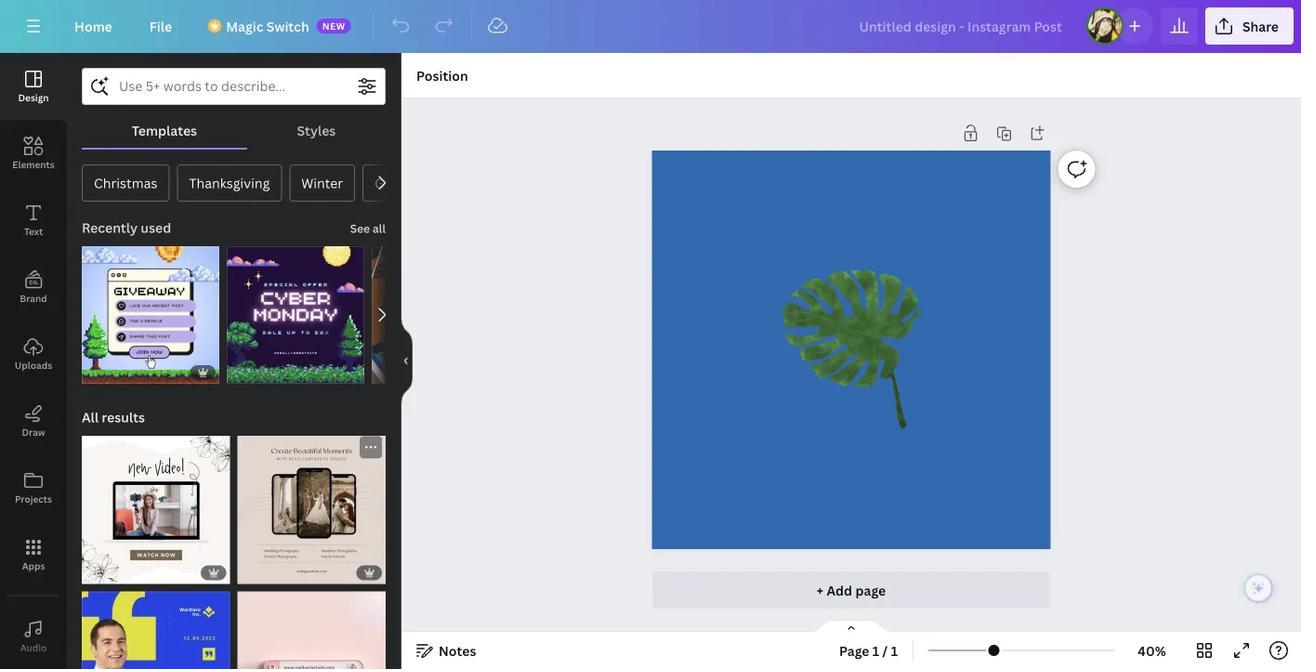 Task type: vqa. For each thing, say whether or not it's contained in the screenshot.
Page 1 / 1
yes



Task type: locate. For each thing, give the bounding box(es) containing it.
templates
[[132, 121, 197, 139]]

1 left /
[[873, 642, 880, 659]]

recently used
[[82, 219, 171, 237]]

all
[[373, 221, 386, 236]]

40%
[[1138, 642, 1166, 659]]

0 horizontal spatial 1
[[873, 642, 880, 659]]

all
[[82, 409, 99, 426]]

2 1 from the left
[[891, 642, 898, 659]]

recently
[[82, 219, 138, 237]]

used
[[141, 219, 171, 237]]

apps
[[22, 560, 45, 572]]

1 1 from the left
[[873, 642, 880, 659]]

show pages image
[[807, 619, 896, 634]]

giving tuesday button
[[363, 165, 479, 202]]

1 right /
[[891, 642, 898, 659]]

styles
[[297, 121, 336, 139]]

recently used button
[[80, 209, 173, 246]]

notes button
[[409, 636, 484, 666]]

christmas button
[[82, 165, 170, 202]]

+ add page button
[[652, 572, 1051, 609]]

brand
[[20, 292, 47, 304]]

all results
[[82, 409, 145, 426]]

draw button
[[0, 388, 67, 455]]

thanksgiving
[[189, 174, 270, 192]]

blue yellow modern geomatric business quotes instagram post image
[[82, 592, 230, 669]]

apps button
[[0, 521, 67, 588]]

purple neon tech geometric cyber monday instagram post group
[[227, 235, 364, 384]]

1 horizontal spatial 1
[[891, 642, 898, 659]]

share
[[1243, 17, 1279, 35]]

page 1 / 1
[[839, 642, 898, 659]]

Design title text field
[[844, 7, 1079, 45]]

page
[[856, 581, 886, 599]]

winter
[[301, 174, 343, 192]]

audio button
[[0, 603, 67, 669]]

magic switch
[[226, 17, 309, 35]]

christmas
[[94, 174, 157, 192]]

40% button
[[1122, 636, 1182, 666]]

canva assistant image
[[1250, 580, 1267, 597]]

purple and blue retro vintage giveaway instagram post image
[[82, 246, 219, 384]]

1
[[873, 642, 880, 659], [891, 642, 898, 659]]

design button
[[0, 53, 67, 120]]

projects button
[[0, 455, 67, 521]]

home
[[74, 17, 112, 35]]

purple and blue retro vintage giveaway instagram post group
[[82, 235, 219, 384]]

new
[[322, 20, 346, 32]]

hide image
[[401, 317, 413, 406]]

uploads
[[15, 359, 52, 371]]

main menu bar
[[0, 0, 1301, 53]]

share button
[[1205, 7, 1294, 45]]

magic
[[226, 17, 263, 35]]

+ add page
[[817, 581, 886, 599]]

text
[[24, 225, 43, 237]]

design
[[18, 91, 49, 104]]



Task type: describe. For each thing, give the bounding box(es) containing it.
switch
[[267, 17, 309, 35]]

see all
[[350, 221, 386, 236]]

pink paste website instagram post group
[[237, 580, 386, 669]]

see
[[350, 221, 370, 236]]

Use 5+ words to describe... search field
[[119, 69, 349, 104]]

text button
[[0, 187, 67, 254]]

purple neon tech geometric cyber monday instagram post image
[[227, 246, 364, 384]]

draw
[[22, 426, 45, 438]]

uploads button
[[0, 321, 67, 388]]

notes
[[439, 642, 476, 659]]

thanksgiving button
[[177, 165, 282, 202]]

position
[[416, 66, 468, 84]]

brand button
[[0, 254, 67, 321]]

projects
[[15, 493, 52, 505]]

home link
[[59, 7, 127, 45]]

audio
[[20, 641, 47, 654]]

see all button
[[348, 209, 388, 246]]

new youtube video instagram post group
[[82, 425, 230, 584]]

orange grunge basketball score instagram post image
[[372, 246, 509, 384]]

winter button
[[289, 165, 355, 202]]

file button
[[135, 7, 187, 45]]

side panel tab list
[[0, 53, 67, 669]]

beige photography service offer instagram post image
[[237, 436, 386, 584]]

new youtube video instagram post image
[[82, 436, 230, 584]]

tuesday
[[417, 174, 467, 192]]

styles button
[[247, 112, 386, 148]]

page
[[839, 642, 870, 659]]

add
[[827, 581, 853, 599]]

position button
[[409, 60, 476, 90]]

beige photography service offer instagram post group
[[237, 426, 386, 584]]

giving
[[375, 174, 414, 192]]

giving tuesday
[[375, 174, 467, 192]]

elements button
[[0, 120, 67, 187]]

elements
[[12, 158, 55, 171]]

pink paste website instagram post image
[[237, 592, 386, 669]]

results
[[102, 409, 145, 426]]

blue yellow modern geomatric business quotes instagram post group
[[82, 580, 230, 669]]

+
[[817, 581, 824, 599]]

templates button
[[82, 112, 247, 148]]

file
[[149, 17, 172, 35]]

/
[[883, 642, 888, 659]]



